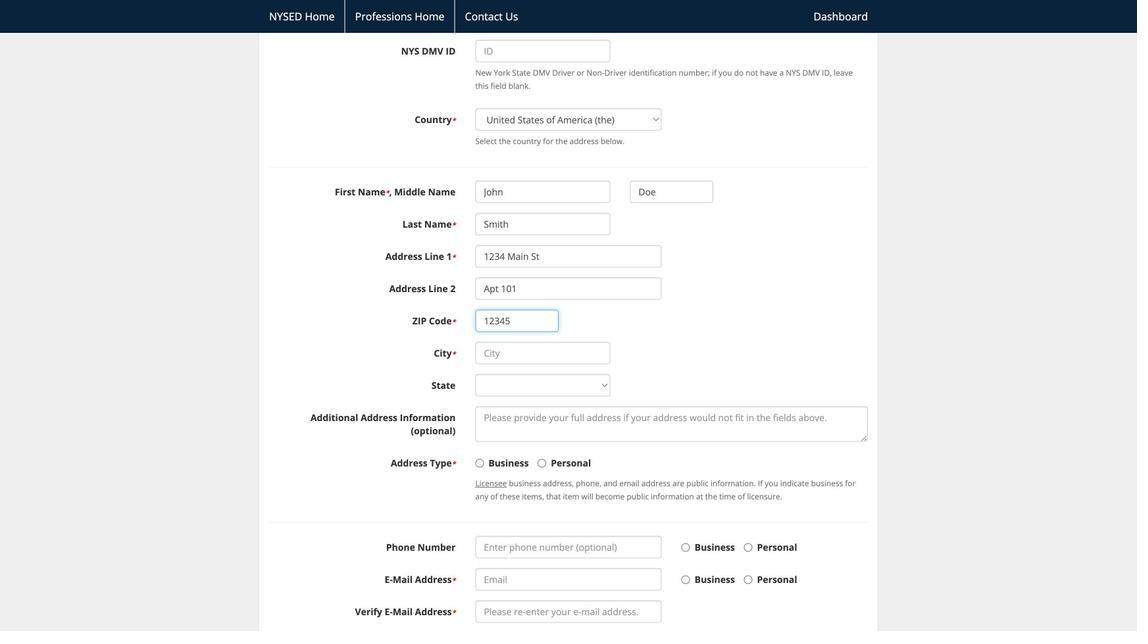 Task type: locate. For each thing, give the bounding box(es) containing it.
Please provide your full address if your address would not fit in the fields above. text field
[[476, 407, 868, 442]]

MM/DD/YYYY text field
[[476, 0, 611, 7]]

None radio
[[476, 459, 484, 468], [538, 459, 547, 468], [682, 544, 690, 552], [682, 576, 690, 584], [744, 576, 753, 584], [476, 459, 484, 468], [538, 459, 547, 468], [682, 544, 690, 552], [682, 576, 690, 584], [744, 576, 753, 584]]

Last Name text field
[[476, 213, 611, 236]]

None radio
[[744, 544, 753, 552]]

ZIP Code text field
[[476, 310, 559, 332]]

Please re-enter your e-mail address. text field
[[476, 601, 662, 623]]

First Name text field
[[476, 181, 611, 203]]

Enter phone number (optional) text field
[[476, 536, 662, 559]]



Task type: describe. For each thing, give the bounding box(es) containing it.
ID text field
[[476, 40, 611, 62]]

Middle Name text field
[[630, 181, 714, 203]]

Address Line 2 text field
[[476, 278, 662, 300]]

Email text field
[[476, 569, 662, 591]]

Address Line 1 text field
[[476, 245, 662, 268]]

City text field
[[476, 342, 611, 365]]



